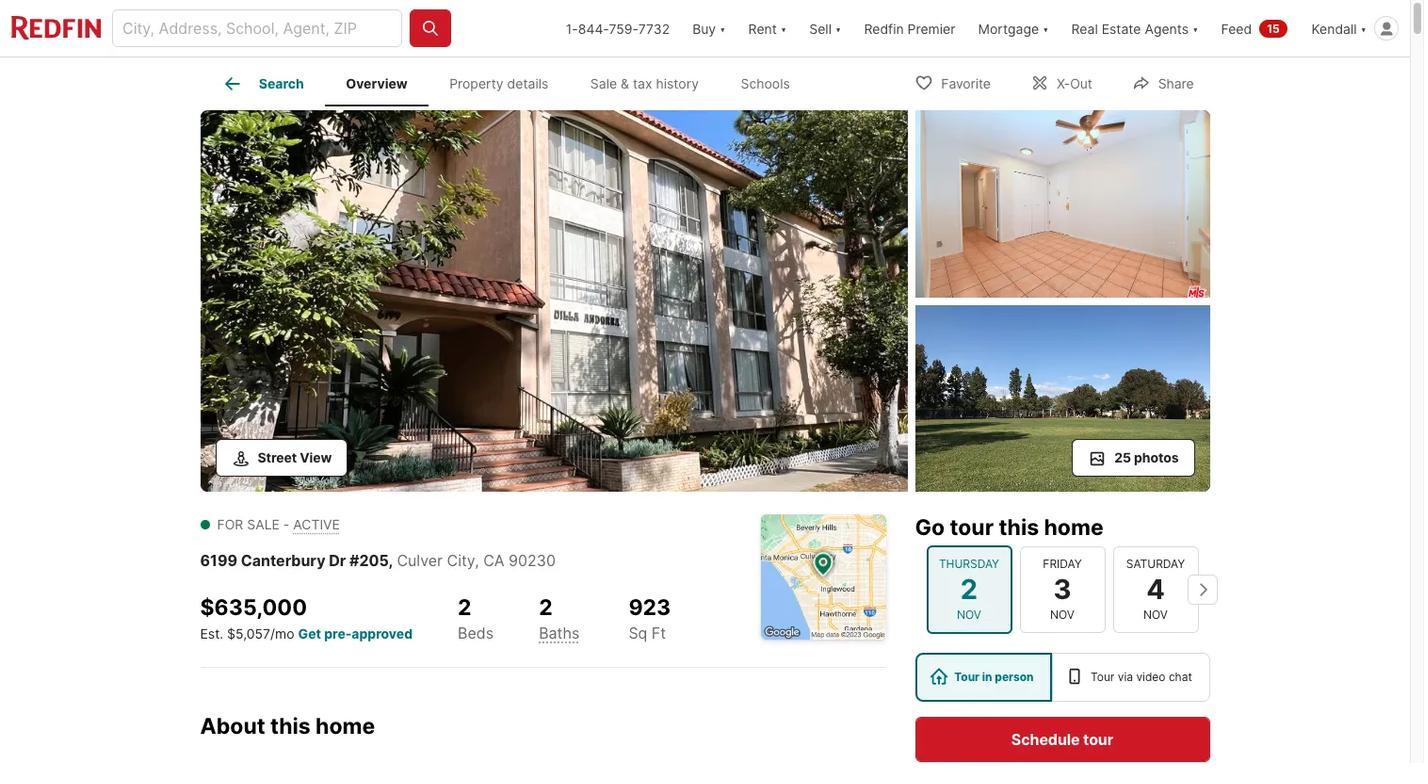 Task type: vqa. For each thing, say whether or not it's contained in the screenshot.
OR to the middle
no



Task type: locate. For each thing, give the bounding box(es) containing it.
,
[[389, 551, 393, 570], [475, 551, 479, 570]]

1 nov from the left
[[957, 608, 982, 622]]

, left culver
[[389, 551, 393, 570]]

1 vertical spatial home
[[316, 713, 375, 739]]

759-
[[609, 20, 638, 36]]

▾ right rent
[[781, 20, 787, 36]]

mortgage ▾
[[978, 20, 1049, 36]]

0 horizontal spatial tour
[[954, 670, 980, 684]]

0 horizontal spatial home
[[316, 713, 375, 739]]

rent ▾
[[748, 20, 787, 36]]

tab list
[[200, 57, 826, 106]]

tour via video chat
[[1091, 670, 1192, 684]]

nov inside the friday 3 nov
[[1050, 608, 1075, 622]]

chat
[[1169, 670, 1192, 684]]

share
[[1158, 75, 1194, 91]]

home
[[1044, 514, 1104, 541], [316, 713, 375, 739]]

property details tab
[[429, 61, 570, 106]]

2 up baths 'link'
[[539, 594, 553, 621]]

3 ▾ from the left
[[835, 20, 842, 36]]

ca
[[483, 551, 505, 570]]

tour via video chat option
[[1052, 653, 1210, 702]]

schools tab
[[720, 61, 811, 106]]

nov down "3" in the bottom of the page
[[1050, 608, 1075, 622]]

for sale - active
[[217, 516, 340, 532]]

1 horizontal spatial tour
[[1083, 730, 1114, 749]]

in
[[982, 670, 992, 684]]

3
[[1054, 573, 1072, 605]]

0 vertical spatial this
[[999, 514, 1039, 541]]

▾ right mortgage at the right top of page
[[1043, 20, 1049, 36]]

6199 canterbury dr #205 , culver city , ca 90230
[[200, 551, 556, 570]]

1-
[[566, 20, 578, 36]]

tour for go
[[950, 514, 994, 541]]

tour in person option
[[915, 653, 1052, 702]]

▾ for rent ▾
[[781, 20, 787, 36]]

6199 canterbury dr #205, culver city, ca 90230 image
[[200, 110, 908, 492], [915, 110, 1210, 297], [915, 305, 1210, 492]]

2 horizontal spatial 2
[[961, 573, 978, 605]]

sell ▾
[[809, 20, 842, 36]]

0 horizontal spatial nov
[[957, 608, 982, 622]]

rent ▾ button
[[748, 0, 787, 57]]

tour up 'thursday'
[[950, 514, 994, 541]]

nov inside thursday 2 nov
[[957, 608, 982, 622]]

feed
[[1221, 20, 1252, 36]]

map entry image
[[761, 514, 886, 640]]

0 vertical spatial tour
[[950, 514, 994, 541]]

this up 'thursday'
[[999, 514, 1039, 541]]

0 horizontal spatial tour
[[950, 514, 994, 541]]

list box containing tour in person
[[915, 653, 1210, 702]]

1 horizontal spatial 2
[[539, 594, 553, 621]]

mortgage ▾ button
[[967, 0, 1060, 57]]

via
[[1118, 670, 1133, 684]]

x-out
[[1057, 75, 1093, 91]]

1 horizontal spatial tour
[[1091, 670, 1115, 684]]

share button
[[1116, 63, 1210, 101]]

1 horizontal spatial ,
[[475, 551, 479, 570]]

$5,057
[[227, 625, 270, 641]]

redfin premier
[[864, 20, 956, 36]]

0 horizontal spatial 2
[[458, 594, 472, 621]]

tour left in
[[954, 670, 980, 684]]

tour
[[950, 514, 994, 541], [1083, 730, 1114, 749]]

favorite
[[941, 75, 991, 91]]

tour for tour in person
[[954, 670, 980, 684]]

2 for 2 beds
[[458, 594, 472, 621]]

5 ▾ from the left
[[1193, 20, 1199, 36]]

canterbury
[[241, 551, 325, 570]]

about this home
[[200, 713, 375, 739]]

nov down 4
[[1144, 608, 1168, 622]]

nov for 3
[[1050, 608, 1075, 622]]

street view button
[[215, 439, 348, 477]]

923 sq ft
[[629, 594, 671, 642]]

2 horizontal spatial nov
[[1144, 608, 1168, 622]]

1 vertical spatial tour
[[1083, 730, 1114, 749]]

1 horizontal spatial home
[[1044, 514, 1104, 541]]

buy ▾ button
[[681, 0, 737, 57]]

tab list containing search
[[200, 57, 826, 106]]

tour for schedule
[[1083, 730, 1114, 749]]

7732
[[638, 20, 670, 36]]

mortgage
[[978, 20, 1039, 36]]

2 nov from the left
[[1050, 608, 1075, 622]]

thursday 2 nov
[[939, 556, 1000, 622]]

2 inside 2 beds
[[458, 594, 472, 621]]

1 horizontal spatial nov
[[1050, 608, 1075, 622]]

go tour this home
[[915, 514, 1104, 541]]

None button
[[926, 545, 1012, 634], [1020, 546, 1105, 633], [1113, 546, 1199, 633], [926, 545, 1012, 634], [1020, 546, 1105, 633], [1113, 546, 1199, 633]]

4
[[1147, 573, 1165, 605]]

sale
[[590, 76, 617, 92]]

sale
[[247, 516, 280, 532]]

home down pre-
[[316, 713, 375, 739]]

baths link
[[539, 623, 580, 642]]

15
[[1267, 21, 1280, 35]]

list box
[[915, 653, 1210, 702]]

schedule tour
[[1012, 730, 1114, 749]]

for
[[217, 516, 243, 532]]

2 , from the left
[[475, 551, 479, 570]]

redfin premier button
[[853, 0, 967, 57]]

0 vertical spatial home
[[1044, 514, 1104, 541]]

nov inside saturday 4 nov
[[1144, 608, 1168, 622]]

beds
[[458, 623, 494, 642]]

2 up the beds
[[458, 594, 472, 621]]

2 for 2 baths
[[539, 594, 553, 621]]

6 ▾ from the left
[[1361, 20, 1367, 36]]

1 vertical spatial this
[[270, 713, 311, 739]]

tax
[[633, 76, 652, 92]]

▾ right sell
[[835, 20, 842, 36]]

est.
[[200, 625, 223, 641]]

1 tour from the left
[[954, 670, 980, 684]]

tour left via
[[1091, 670, 1115, 684]]

tour right schedule on the right of the page
[[1083, 730, 1114, 749]]

tour inside schedule tour button
[[1083, 730, 1114, 749]]

▾ right agents
[[1193, 20, 1199, 36]]

property
[[449, 76, 504, 92]]

sell ▾ button
[[809, 0, 842, 57]]

city
[[447, 551, 475, 570]]

this right about
[[270, 713, 311, 739]]

sale & tax history
[[590, 76, 699, 92]]

property details
[[449, 76, 549, 92]]

3 nov from the left
[[1144, 608, 1168, 622]]

sell
[[809, 20, 832, 36]]

▾ right the kendall
[[1361, 20, 1367, 36]]

0 horizontal spatial ,
[[389, 551, 393, 570]]

active
[[293, 516, 340, 532]]

nov down 'thursday'
[[957, 608, 982, 622]]

tour
[[954, 670, 980, 684], [1091, 670, 1115, 684]]

, left ca
[[475, 551, 479, 570]]

real estate agents ▾
[[1072, 20, 1199, 36]]

0 horizontal spatial this
[[270, 713, 311, 739]]

premier
[[908, 20, 956, 36]]

1 ▾ from the left
[[720, 20, 726, 36]]

2 down 'thursday'
[[961, 573, 978, 605]]

4 ▾ from the left
[[1043, 20, 1049, 36]]

2 ▾ from the left
[[781, 20, 787, 36]]

kendall ▾
[[1312, 20, 1367, 36]]

2 tour from the left
[[1091, 670, 1115, 684]]

home up friday
[[1044, 514, 1104, 541]]

▾ right buy
[[720, 20, 726, 36]]

2 inside "2 baths"
[[539, 594, 553, 621]]

buy
[[692, 20, 716, 36]]

6199
[[200, 551, 237, 570]]



Task type: describe. For each thing, give the bounding box(es) containing it.
street view
[[258, 449, 332, 465]]

out
[[1070, 75, 1093, 91]]

1-844-759-7732 link
[[566, 20, 670, 36]]

nov for 2
[[957, 608, 982, 622]]

90230
[[509, 551, 556, 570]]

submit search image
[[421, 19, 440, 38]]

tour for tour via video chat
[[1091, 670, 1115, 684]]

2 baths
[[539, 594, 580, 642]]

real
[[1072, 20, 1098, 36]]

pre-
[[324, 625, 352, 641]]

video
[[1136, 670, 1166, 684]]

tour in person
[[954, 670, 1034, 684]]

City, Address, School, Agent, ZIP search field
[[112, 9, 402, 47]]

get pre-approved link
[[298, 625, 413, 641]]

details
[[507, 76, 549, 92]]

real estate agents ▾ link
[[1072, 0, 1199, 57]]

favorite button
[[899, 63, 1007, 101]]

rent ▾ button
[[737, 0, 798, 57]]

-
[[283, 516, 289, 532]]

person
[[995, 670, 1034, 684]]

friday 3 nov
[[1043, 556, 1082, 622]]

923
[[629, 594, 671, 621]]

buy ▾
[[692, 20, 726, 36]]

nov for 4
[[1144, 608, 1168, 622]]

$635,000
[[200, 594, 307, 621]]

schools
[[741, 76, 790, 92]]

mortgage ▾ button
[[978, 0, 1049, 57]]

1-844-759-7732
[[566, 20, 670, 36]]

2 beds
[[458, 594, 494, 642]]

history
[[656, 76, 699, 92]]

buy ▾ button
[[692, 0, 726, 57]]

ft
[[652, 623, 666, 642]]

photos
[[1134, 449, 1179, 465]]

search
[[259, 76, 304, 92]]

sq
[[629, 623, 647, 642]]

schedule tour button
[[915, 717, 1210, 762]]

saturday 4 nov
[[1126, 556, 1185, 622]]

estate
[[1102, 20, 1141, 36]]

overview tab
[[325, 61, 429, 106]]

approved
[[352, 625, 413, 641]]

street
[[258, 449, 297, 465]]

25 photos button
[[1072, 439, 1195, 477]]

kendall
[[1312, 20, 1357, 36]]

next image
[[1187, 575, 1218, 605]]

▾ for kendall ▾
[[1361, 20, 1367, 36]]

overview
[[346, 76, 408, 92]]

▾ inside dropdown button
[[1193, 20, 1199, 36]]

dr
[[329, 551, 346, 570]]

1 horizontal spatial this
[[999, 514, 1039, 541]]

sale & tax history tab
[[570, 61, 720, 106]]

redfin
[[864, 20, 904, 36]]

baths
[[539, 623, 580, 642]]

/mo
[[270, 625, 294, 641]]

25 photos
[[1115, 449, 1179, 465]]

▾ for sell ▾
[[835, 20, 842, 36]]

thursday
[[939, 556, 1000, 571]]

culver
[[397, 551, 443, 570]]

▾ for mortgage ▾
[[1043, 20, 1049, 36]]

25
[[1115, 449, 1131, 465]]

1 , from the left
[[389, 551, 393, 570]]

844-
[[578, 20, 609, 36]]

active link
[[293, 516, 340, 532]]

sell ▾ button
[[798, 0, 853, 57]]

x-out button
[[1014, 63, 1109, 101]]

view
[[300, 449, 332, 465]]

agents
[[1145, 20, 1189, 36]]

about
[[200, 713, 265, 739]]

saturday
[[1126, 556, 1185, 571]]

rent
[[748, 20, 777, 36]]

2 inside thursday 2 nov
[[961, 573, 978, 605]]

x-
[[1057, 75, 1070, 91]]

go
[[915, 514, 945, 541]]

get
[[298, 625, 321, 641]]

▾ for buy ▾
[[720, 20, 726, 36]]

&
[[621, 76, 629, 92]]

$635,000 est. $5,057 /mo get pre-approved
[[200, 594, 413, 641]]

#205
[[350, 551, 389, 570]]

schedule
[[1012, 730, 1080, 749]]

search link
[[221, 73, 304, 95]]

real estate agents ▾ button
[[1060, 0, 1210, 57]]

friday
[[1043, 556, 1082, 571]]



